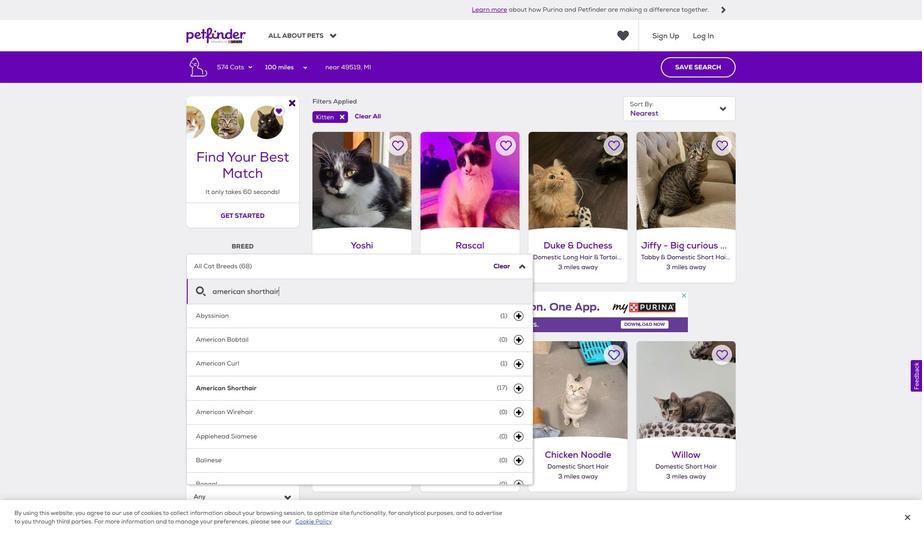 Task type: vqa. For each thing, say whether or not it's contained in the screenshot.
main content
yes



Task type: describe. For each thing, give the bounding box(es) containing it.
rascal, adoptable cat, kitten male siamese & domestic short hair mix, 3 miles away. image
[[421, 132, 520, 231]]

petfinder home image
[[186, 20, 246, 52]]

Search By Breed text field
[[187, 279, 533, 304]]

glacier, adoptable cat, kitten male domestic short hair, 3 miles away. image
[[313, 501, 412, 537]]

potential cat matches image
[[186, 97, 299, 139]]

advertisement element
[[360, 292, 688, 332]]

willow, adoptable cat, kitten female domestic short hair, 3 miles away. image
[[637, 341, 736, 440]]

chip, adoptable cat, kitten male tabby & domestic short hair mix, 3 miles away. image
[[313, 341, 412, 440]]

duke & duchess , adoptable cat, kitten male domestic long hair & tortoiseshell mix, 3 miles away. image
[[529, 132, 628, 231]]



Task type: locate. For each thing, give the bounding box(es) containing it.
privacy alert dialog
[[0, 500, 923, 537]]

yoshi, adoptable cat, kitten male domestic short hair & tuxedo mix, 3 miles away. image
[[313, 132, 412, 231]]

main content
[[0, 52, 923, 537]]

osker, adoptable cat, kitten male domestic short hair mix, 5 miles away. image
[[421, 501, 520, 537]]

jiffy - big curious eyes, adoptable cat, kitten female tabby & domestic short hair mix, 3 miles away. image
[[637, 132, 736, 231]]

fauna - snuggly sweetheart, adoptable cat, kitten female tuxedo & domestic short hair mix, 3 miles away. image
[[421, 341, 520, 440]]

chicken noodle, adoptable cat, kitten female domestic short hair, 3 miles away. image
[[529, 341, 628, 440]]

list box
[[187, 304, 533, 497]]



